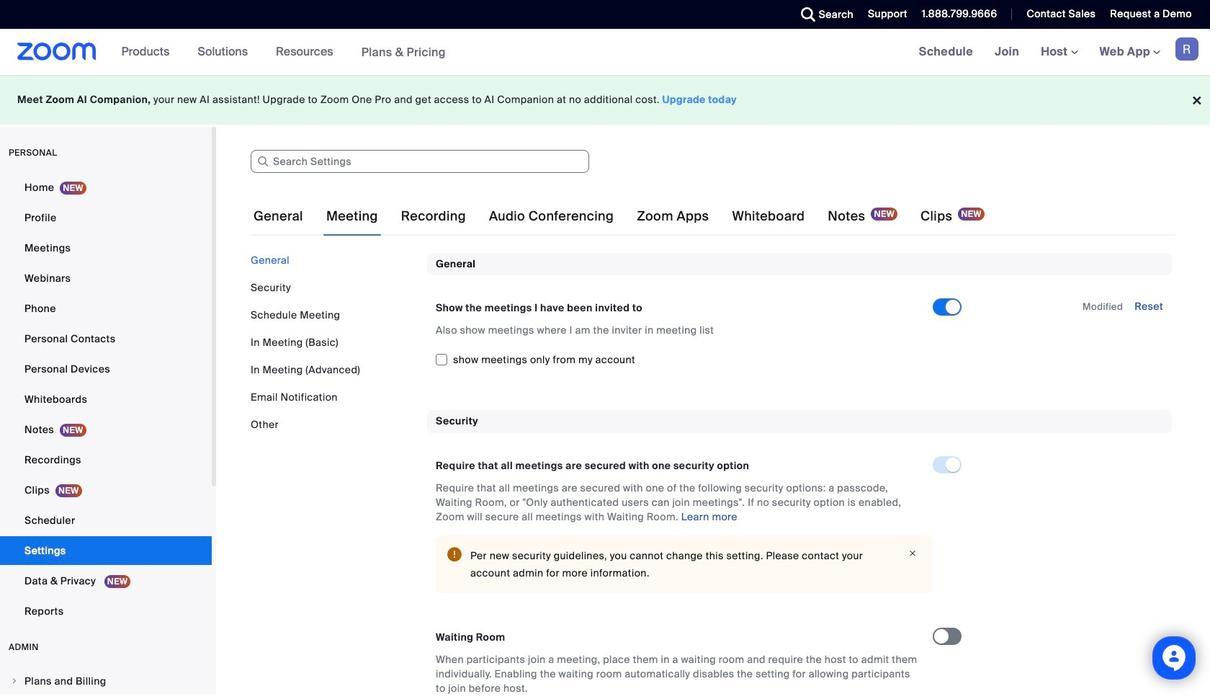 Task type: describe. For each thing, give the bounding box(es) containing it.
security element
[[427, 410, 1173, 694]]

personal menu menu
[[0, 173, 212, 627]]

right image
[[10, 677, 19, 685]]

meetings navigation
[[909, 29, 1211, 76]]

product information navigation
[[111, 29, 457, 76]]

zoom logo image
[[17, 43, 96, 61]]

tabs of my account settings page tab list
[[251, 196, 988, 236]]



Task type: vqa. For each thing, say whether or not it's contained in the screenshot.
1.888.799.9666
no



Task type: locate. For each thing, give the bounding box(es) containing it.
footer
[[0, 75, 1211, 125]]

Search Settings text field
[[251, 150, 590, 173]]

alert inside security element
[[436, 535, 933, 593]]

banner
[[0, 29, 1211, 76]]

warning image
[[448, 547, 462, 561]]

profile picture image
[[1176, 37, 1199, 61]]

menu item
[[0, 667, 212, 694]]

menu bar
[[251, 253, 417, 432]]

general element
[[427, 253, 1173, 387]]

close image
[[905, 547, 922, 560]]

alert
[[436, 535, 933, 593]]



